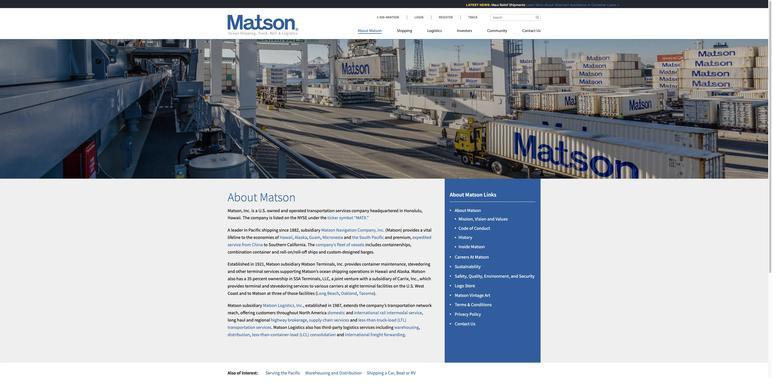 Task type: vqa. For each thing, say whether or not it's contained in the screenshot.
Overview "link"
no



Task type: describe. For each thing, give the bounding box(es) containing it.
0 horizontal spatial contact us link
[[455, 322, 476, 327]]

at
[[470, 255, 474, 261]]

the down 'operated'
[[290, 215, 297, 221]]

0 horizontal spatial company's
[[316, 242, 336, 248]]

inc.,
[[411, 276, 419, 282]]

south
[[360, 235, 371, 241]]

1 vertical spatial about matson
[[228, 190, 296, 205]]

joint
[[335, 276, 343, 282]]

>
[[613, 3, 615, 7]]

matson right at
[[475, 255, 489, 261]]

than- inside the . matson logistics also has third-party logistics services including warehousing , distribution , less-than-container-load (lcl) consolidation and international freight forwarding .
[[261, 332, 271, 338]]

a right the 'with' at left
[[369, 276, 372, 282]]

symbol
[[339, 215, 353, 221]]

mission,
[[459, 216, 474, 222]]

the down matson navigation company, inc. link
[[352, 235, 359, 241]]

consolidation
[[310, 332, 336, 338]]

the inside matson, inc. is a u.s. owned and operated transportation services company headquartered in honolulu, hawaii. the company is listed on the nyse under the
[[243, 215, 250, 221]]

chain
[[323, 318, 333, 324]]

the inside , established in 1987, extends the company's transportation network reach, offering customers throughout north america
[[359, 303, 366, 309]]

barges.
[[361, 249, 375, 255]]

regional
[[255, 318, 270, 324]]

matson up reach,
[[228, 303, 242, 309]]

. matson logistics also has third-party logistics services including warehousing , distribution , less-than-container-load (lcl) consolidation and international freight forwarding .
[[228, 325, 420, 338]]

0 vertical spatial at
[[345, 284, 348, 289]]

ssa
[[294, 276, 301, 282]]

0 vertical spatial shipping
[[262, 228, 278, 233]]

matson up matson subsidiary matson logistics, inc.
[[252, 291, 266, 297]]

1 vertical spatial .
[[405, 332, 406, 338]]

haul
[[237, 318, 246, 324]]

matson up matson's
[[302, 262, 315, 268]]

Search search field
[[491, 14, 541, 21]]

and left security
[[511, 274, 519, 280]]

sustainability
[[455, 264, 481, 270]]

contact us inside top menu navigation
[[523, 29, 541, 33]]

has inside the . matson logistics also has third-party logistics services including warehousing , distribution , less-than-container-load (lcl) consolidation and international freight forwarding .
[[314, 325, 321, 331]]

contact inside about matson links section
[[455, 322, 470, 327]]

warehousing
[[306, 371, 330, 377]]

0 vertical spatial stevedoring
[[408, 262, 431, 268]]

company,
[[358, 228, 377, 233]]

news:
[[475, 3, 486, 7]]

reach,
[[228, 310, 240, 316]]

the inside (matson) provides a vital lifeline to the economies of
[[246, 235, 253, 241]]

services up party
[[334, 318, 349, 324]]

a leader in pacific shipping since 1882, subsidiary matson navigation company, inc.
[[228, 228, 385, 233]]

domestic link
[[328, 310, 345, 316]]

investors
[[457, 29, 472, 33]]

, long haul and regional
[[228, 310, 423, 324]]

nyse
[[298, 215, 308, 221]]

track link
[[461, 15, 478, 19]]

1 horizontal spatial company
[[352, 208, 369, 214]]

long beach link
[[317, 291, 339, 297]]

more
[[532, 3, 539, 7]]

learn more about shipment assistance or container loans > link
[[522, 3, 615, 7]]

1 vertical spatial facilities
[[299, 291, 315, 297]]

matson right 1921,
[[266, 262, 280, 268]]

international inside the . matson logistics also has third-party logistics services including warehousing , distribution , less-than-container-load (lcl) consolidation and international freight forwarding .
[[345, 332, 370, 338]]

blue matson logo with ocean, shipping, truck, rail and logistics written beneath it. image
[[228, 15, 299, 36]]

intermodal
[[387, 310, 408, 316]]

1 vertical spatial stevedoring
[[270, 284, 293, 289]]

the left ticker at the bottom left of page
[[321, 215, 327, 221]]

0 horizontal spatial company
[[251, 215, 269, 221]]

code
[[459, 226, 469, 231]]

a inside matson, inc. is a u.s. owned and operated transportation services company headquartered in honolulu, hawaii. the company is listed on the nyse under the
[[255, 208, 258, 214]]

and down the maintenance,
[[389, 269, 396, 275]]

also inside the . matson logistics also has third-party logistics services including warehousing , distribution , less-than-container-load (lcl) consolidation and international freight forwarding .
[[306, 325, 314, 331]]

warehousing link
[[395, 325, 419, 331]]

us inside about matson links section
[[471, 322, 476, 327]]

container
[[587, 3, 602, 7]]

matson up owned
[[260, 190, 296, 205]]

logo store link
[[455, 283, 475, 289]]

matson up micronesia link
[[322, 228, 335, 233]]

to down 35
[[248, 291, 252, 297]]

0 vertical spatial international
[[354, 310, 379, 316]]

1 vertical spatial at
[[267, 291, 271, 297]]

cranes load and offload matson containers from the containership at the terminal. image
[[0, 31, 769, 179]]

and down navigation
[[344, 235, 351, 241]]

venture
[[344, 276, 359, 282]]

shipping link
[[390, 27, 420, 37]]

a left car,
[[385, 371, 387, 377]]

1 vertical spatial provides
[[345, 262, 361, 268]]

(
[[316, 291, 317, 297]]

subsidiary up ).
[[372, 276, 392, 282]]

about inside top menu navigation
[[358, 29, 369, 33]]

a inside (matson) provides a vital lifeline to the economies of
[[421, 228, 423, 233]]

serving the pacific
[[266, 371, 301, 377]]

the south pacific link
[[352, 235, 384, 241]]

services inside matson, inc. is a u.s. owned and operated transportation services company headquartered in honolulu, hawaii. the company is listed on the nyse under the
[[336, 208, 351, 214]]

inc. inside established in 1921, matson subsidiary matson terminals, inc. provides container maintenance, stevedoring and other terminal services supporting matson's ocean shipping operations in hawaii and alaska. matson also has a 35 percent ownership in ssa terminals, llc, a joint venture with a subsidiary of carrix, inc., which provides terminal and stevedoring services to various carriers at eight terminal facilities on the u.s. west coast and to matson at three of those facilities (
[[337, 262, 344, 268]]

since
[[279, 228, 289, 233]]

subsidiary up guam
[[301, 228, 321, 233]]

oakland
[[341, 291, 357, 297]]

extends
[[344, 303, 358, 309]]

container inside established in 1921, matson subsidiary matson terminals, inc. provides container maintenance, stevedoring and other terminal services supporting matson's ocean shipping operations in hawaii and alaska. matson also has a 35 percent ownership in ssa terminals, llc, a joint venture with a subsidiary of carrix, inc., which provides terminal and stevedoring services to various carriers at eight terminal facilities on the u.s. west coast and to matson at three of those facilities (
[[362, 262, 380, 268]]

maintenance,
[[381, 262, 407, 268]]

beach
[[328, 291, 339, 297]]

of right fleet
[[347, 242, 350, 248]]

matson up the "vision"
[[468, 208, 481, 214]]

less- inside the . matson logistics also has third-party logistics services including warehousing , distribution , less-than-container-load (lcl) consolidation and international freight forwarding .
[[252, 332, 261, 338]]

west
[[415, 284, 424, 289]]

u.s. inside established in 1921, matson subsidiary matson terminals, inc. provides container maintenance, stevedoring and other terminal services supporting matson's ocean shipping operations in hawaii and alaska. matson also has a 35 percent ownership in ssa terminals, llc, a joint venture with a subsidiary of carrix, inc., which provides terminal and stevedoring services to various carriers at eight terminal facilities on the u.s. west coast and to matson at three of those facilities (
[[407, 284, 414, 289]]

matson, inc. is a u.s. owned and operated transportation services company headquartered in honolulu, hawaii. the company is listed on the nyse under the
[[228, 208, 423, 221]]

southern
[[269, 242, 286, 248]]

and left distribution
[[331, 371, 339, 377]]

ships
[[308, 249, 318, 255]]

privacy policy
[[455, 312, 481, 318]]

long
[[228, 318, 236, 324]]

inside matson link
[[459, 244, 485, 250]]

shipping inside established in 1921, matson subsidiary matson terminals, inc. provides container maintenance, stevedoring and other terminal services supporting matson's ocean shipping operations in hawaii and alaska. matson also has a 35 percent ownership in ssa terminals, llc, a joint venture with a subsidiary of carrix, inc., which provides terminal and stevedoring services to various carriers at eight terminal facilities on the u.s. west coast and to matson at three of those facilities (
[[332, 269, 348, 275]]

container-
[[271, 332, 290, 338]]

matson up customers
[[263, 303, 277, 309]]

1 horizontal spatial service
[[409, 310, 422, 316]]

customers
[[256, 310, 276, 316]]

company's inside , established in 1987, extends the company's transportation network reach, offering customers throughout north america
[[367, 303, 387, 309]]

in right 'operations'
[[371, 269, 374, 275]]

art
[[485, 293, 491, 299]]

history link
[[459, 235, 473, 241]]

0 vertical spatial contact us link
[[515, 27, 541, 37]]

mission, vision and values link
[[459, 216, 508, 222]]

a
[[228, 228, 230, 233]]

and right the "vision"
[[488, 216, 495, 222]]

quality,
[[469, 274, 484, 280]]

and left "other"
[[228, 269, 235, 275]]

less-than-truck-load (ltl) transportation services link
[[228, 318, 407, 331]]

matson vintage art link
[[455, 293, 491, 299]]

and down extends
[[346, 310, 354, 316]]

0 vertical spatial about matson link
[[358, 27, 390, 37]]

fleet
[[337, 242, 346, 248]]

vessels
[[351, 242, 365, 248]]

, inside , long haul and regional
[[422, 310, 423, 316]]

of inside (matson) provides a vital lifeline to the economies of
[[275, 235, 279, 241]]

less- inside less-than-truck-load (ltl) transportation services
[[359, 318, 367, 324]]

matson left links
[[466, 191, 483, 199]]

2 vertical spatial provides
[[228, 284, 244, 289]]

services inside the . matson logistics also has third-party logistics services including warehousing , distribution , less-than-container-load (lcl) consolidation and international freight forwarding .
[[360, 325, 375, 331]]

designed
[[343, 249, 360, 255]]

conditions
[[471, 302, 492, 308]]

0 vertical spatial or
[[583, 3, 586, 7]]

and right coast
[[239, 291, 247, 297]]

terminal up tacoma
[[360, 284, 376, 289]]

services up ownership
[[264, 269, 279, 275]]

a left 35
[[244, 276, 246, 282]]

terms
[[455, 302, 467, 308]]

login
[[415, 15, 424, 19]]

hawaii.
[[228, 215, 242, 221]]

a right llc,
[[332, 276, 334, 282]]

distribution link
[[228, 332, 250, 338]]

ticker symbol "matx."
[[328, 215, 369, 221]]

container inside includes containerships, combination container and roll-on/roll-off ships and custom-designed barges.
[[253, 249, 271, 255]]

than- inside less-than-truck-load (ltl) transportation services
[[367, 318, 377, 324]]

to left various
[[310, 284, 314, 289]]

custom-
[[327, 249, 343, 255]]

transportation inside , established in 1987, extends the company's transportation network reach, offering customers throughout north america
[[388, 303, 415, 309]]

established in 1921, matson subsidiary matson terminals, inc. provides container maintenance, stevedoring and other terminal services supporting matson's ocean shipping operations in hawaii and alaska. matson also has a 35 percent ownership in ssa terminals, llc, a joint venture with a subsidiary of carrix, inc., which provides terminal and stevedoring services to various carriers at eight terminal facilities on the u.s. west coast and to matson at three of those facilities (
[[228, 262, 431, 297]]

less-than-truck-load (ltl) transportation services
[[228, 318, 407, 331]]

vision
[[475, 216, 487, 222]]

1-800-4matson link
[[377, 15, 407, 19]]

domestic and international rail intermodal service
[[328, 310, 422, 316]]

contact inside top menu navigation
[[523, 29, 536, 33]]

1 vertical spatial is
[[269, 215, 272, 221]]

hawaii link
[[280, 235, 293, 241]]

service inside expedited service from china
[[228, 242, 241, 248]]

includes containerships, combination container and roll-on/roll-off ships and custom-designed barges.
[[228, 242, 412, 255]]

2 vertical spatial pacific
[[288, 371, 301, 377]]

combination
[[228, 249, 252, 255]]

logistics,
[[278, 303, 296, 309]]

in left ssa
[[289, 276, 293, 282]]

the inside established in 1921, matson subsidiary matson terminals, inc. provides container maintenance, stevedoring and other terminal services supporting matson's ocean shipping operations in hawaii and alaska. matson also has a 35 percent ownership in ssa terminals, llc, a joint venture with a subsidiary of carrix, inc., which provides terminal and stevedoring services to various carriers at eight terminal facilities on the u.s. west coast and to matson at three of those facilities (
[[400, 284, 406, 289]]

of right "also"
[[237, 371, 241, 377]]

the right serving
[[281, 371, 287, 377]]



Task type: locate. For each thing, give the bounding box(es) containing it.
terminal down 35
[[245, 284, 261, 289]]

transportation inside matson, inc. is a u.s. owned and operated transportation services company headquartered in honolulu, hawaii. the company is listed on the nyse under the
[[307, 208, 335, 214]]

0 vertical spatial terminals,
[[316, 262, 336, 268]]

about matson links section
[[439, 179, 547, 363]]

0 horizontal spatial about matson
[[228, 190, 296, 205]]

0 vertical spatial has
[[237, 276, 243, 282]]

of left carrix,
[[393, 276, 397, 282]]

america
[[311, 310, 327, 316]]

carriers
[[329, 284, 344, 289]]

. down "warehousing" link
[[405, 332, 406, 338]]

0 horizontal spatial is
[[252, 208, 255, 214]]

1 horizontal spatial or
[[583, 3, 586, 7]]

the
[[290, 215, 297, 221], [321, 215, 327, 221], [246, 235, 253, 241], [352, 235, 359, 241], [400, 284, 406, 289], [359, 303, 366, 309], [281, 371, 287, 377]]

security
[[519, 274, 535, 280]]

from
[[242, 242, 251, 248]]

(matson)
[[386, 228, 402, 233]]

of up "southern"
[[275, 235, 279, 241]]

1 horizontal spatial contact us
[[523, 29, 541, 33]]

stevedoring down ownership
[[270, 284, 293, 289]]

shipping down 4matson
[[397, 29, 412, 33]]

warehousing
[[395, 325, 419, 331]]

also up coast
[[228, 276, 236, 282]]

0 horizontal spatial also
[[228, 276, 236, 282]]

0 horizontal spatial pacific
[[249, 228, 261, 233]]

the right hawaii.
[[243, 215, 250, 221]]

1 horizontal spatial load
[[388, 318, 397, 324]]

0 horizontal spatial or
[[406, 371, 410, 377]]

distribution
[[340, 371, 362, 377]]

ocean
[[320, 269, 331, 275]]

1 horizontal spatial has
[[314, 325, 321, 331]]

0 horizontal spatial .
[[271, 325, 273, 331]]

operated
[[289, 208, 306, 214]]

1 vertical spatial company
[[251, 215, 269, 221]]

company's down micronesia on the bottom left of the page
[[316, 242, 336, 248]]

about matson link up mission,
[[455, 208, 481, 214]]

services up symbol
[[336, 208, 351, 214]]

1 vertical spatial contact us
[[455, 322, 476, 327]]

provides up 'operations'
[[345, 262, 361, 268]]

2 horizontal spatial pacific
[[372, 235, 384, 241]]

supporting
[[280, 269, 301, 275]]

and up logistics
[[350, 318, 358, 324]]

contact us
[[523, 29, 541, 33], [455, 322, 476, 327]]

has down supply
[[314, 325, 321, 331]]

has
[[237, 276, 243, 282], [314, 325, 321, 331]]

1 horizontal spatial less-
[[359, 318, 367, 324]]

1 horizontal spatial logistics
[[428, 29, 442, 33]]

0 horizontal spatial stevedoring
[[270, 284, 293, 289]]

community link
[[480, 27, 515, 37]]

less- up logistics
[[359, 318, 367, 324]]

on inside matson, inc. is a u.s. owned and operated transportation services company headquartered in honolulu, hawaii. the company is listed on the nyse under the
[[285, 215, 290, 221]]

company down owned
[[251, 215, 269, 221]]

transportation inside less-than-truck-load (ltl) transportation services
[[228, 325, 255, 331]]

serving
[[266, 371, 280, 377]]

inc. right matson,
[[244, 208, 251, 214]]

1 vertical spatial shipping
[[367, 371, 384, 377]]

hawaii down since
[[280, 235, 293, 241]]

roll-
[[280, 249, 288, 255]]

and down party
[[337, 332, 344, 338]]

also inside established in 1921, matson subsidiary matson terminals, inc. provides container maintenance, stevedoring and other terminal services supporting matson's ocean shipping operations in hawaii and alaska. matson also has a 35 percent ownership in ssa terminals, llc, a joint venture with a subsidiary of carrix, inc., which provides terminal and stevedoring services to various carriers at eight terminal facilities on the u.s. west coast and to matson at three of those facilities (
[[228, 276, 236, 282]]

1 vertical spatial has
[[314, 325, 321, 331]]

warehousing and distribution link
[[306, 371, 362, 377]]

shipping inside top menu navigation
[[397, 29, 412, 33]]

hawaii inside established in 1921, matson subsidiary matson terminals, inc. provides container maintenance, stevedoring and other terminal services supporting matson's ocean shipping operations in hawaii and alaska. matson also has a 35 percent ownership in ssa terminals, llc, a joint venture with a subsidiary of carrix, inc., which provides terminal and stevedoring services to various carriers at eight terminal facilities on the u.s. west coast and to matson at three of those facilities (
[[375, 269, 388, 275]]

1 vertical spatial international
[[345, 332, 370, 338]]

less- down regional
[[252, 332, 261, 338]]

learn
[[522, 3, 531, 7]]

in inside , established in 1987, extends the company's transportation network reach, offering customers throughout north america
[[328, 303, 332, 309]]

0 vertical spatial than-
[[367, 318, 377, 324]]

rv
[[411, 371, 416, 377]]

than- down domestic and international rail intermodal service
[[367, 318, 377, 324]]

search image
[[536, 16, 539, 19]]

2 vertical spatial transportation
[[228, 325, 255, 331]]

or left rv at the bottom right
[[406, 371, 410, 377]]

on
[[285, 215, 290, 221], [394, 284, 399, 289]]

0 vertical spatial also
[[228, 276, 236, 282]]

oakland link
[[341, 291, 357, 297]]

transportation up under
[[307, 208, 335, 214]]

1 horizontal spatial about matson link
[[455, 208, 481, 214]]

provides
[[403, 228, 420, 233], [345, 262, 361, 268], [228, 284, 244, 289]]

three
[[272, 291, 282, 297]]

matson inside the . matson logistics also has third-party logistics services including warehousing , distribution , less-than-container-load (lcl) consolidation and international freight forwarding .
[[274, 325, 287, 331]]

off
[[302, 249, 307, 255]]

alaska.
[[397, 269, 411, 275]]

0 vertical spatial logistics
[[428, 29, 442, 33]]

0 vertical spatial about matson
[[358, 29, 382, 33]]

llc,
[[323, 276, 331, 282]]

about matson inside top menu navigation
[[358, 29, 382, 33]]

,
[[293, 235, 294, 241], [307, 235, 308, 241], [321, 235, 322, 241], [339, 291, 340, 297], [357, 291, 358, 297], [303, 303, 305, 309], [422, 310, 423, 316], [307, 318, 308, 324], [419, 325, 420, 331], [250, 332, 251, 338]]

. down highway
[[271, 325, 273, 331]]

which
[[420, 276, 431, 282]]

inc. up north
[[296, 303, 303, 309]]

track
[[469, 15, 478, 19]]

shipping for shipping a car, boat or rv
[[367, 371, 384, 377]]

company up "matx."
[[352, 208, 369, 214]]

california.
[[287, 242, 307, 248]]

also of interest:
[[228, 371, 258, 377]]

micronesia
[[323, 235, 343, 241]]

and inside , long haul and regional
[[246, 318, 254, 324]]

guam link
[[309, 235, 321, 241]]

us inside top menu navigation
[[537, 29, 541, 33]]

0 vertical spatial container
[[253, 249, 271, 255]]

1 horizontal spatial pacific
[[288, 371, 301, 377]]

container down china
[[253, 249, 271, 255]]

1 vertical spatial hawaii
[[375, 269, 388, 275]]

0 horizontal spatial hawaii
[[280, 235, 293, 241]]

terminals, up ocean
[[316, 262, 336, 268]]

1 vertical spatial transportation
[[388, 303, 415, 309]]

is left listed
[[269, 215, 272, 221]]

shipping a car, boat or rv link
[[367, 371, 416, 377]]

1 horizontal spatial us
[[537, 29, 541, 33]]

logistics down register link
[[428, 29, 442, 33]]

international freight forwarding link
[[345, 332, 405, 338]]

1 horizontal spatial company's
[[367, 303, 387, 309]]

subsidiary up supporting
[[281, 262, 301, 268]]

investors link
[[450, 27, 480, 37]]

about matson up mission,
[[455, 208, 481, 214]]

0 vertical spatial facilities
[[377, 284, 393, 289]]

on down carrix,
[[394, 284, 399, 289]]

safety, quality, environment, and security
[[455, 274, 535, 280]]

conduct
[[474, 226, 490, 231]]

of right the code
[[470, 226, 473, 231]]

shipping left car,
[[367, 371, 384, 377]]

under
[[308, 215, 320, 221]]

matson logistics, inc. link
[[263, 303, 303, 309]]

interest:
[[242, 371, 258, 377]]

subsidiary
[[301, 228, 321, 233], [281, 262, 301, 268], [372, 276, 392, 282], [243, 303, 262, 309]]

load inside the . matson logistics also has third-party logistics services including warehousing , distribution , less-than-container-load (lcl) consolidation and international freight forwarding .
[[290, 332, 299, 338]]

pacific
[[249, 228, 261, 233], [372, 235, 384, 241], [288, 371, 301, 377]]

logo
[[455, 283, 464, 289]]

(lcl)
[[300, 332, 309, 338]]

1 vertical spatial pacific
[[372, 235, 384, 241]]

1 vertical spatial load
[[290, 332, 299, 338]]

0 vertical spatial provides
[[403, 228, 420, 233]]

services inside less-than-truck-load (ltl) transportation services
[[256, 325, 271, 331]]

1 vertical spatial or
[[406, 371, 410, 377]]

&
[[468, 302, 470, 308]]

privacy policy link
[[455, 312, 481, 318]]

and inside the . matson logistics also has third-party logistics services including warehousing , distribution , less-than-container-load (lcl) consolidation and international freight forwarding .
[[337, 332, 344, 338]]

1 vertical spatial contact
[[455, 322, 470, 327]]

code of conduct link
[[459, 226, 490, 231]]

inc. down custom-
[[337, 262, 344, 268]]

expedited
[[413, 235, 432, 241]]

0 vertical spatial us
[[537, 29, 541, 33]]

in right leader
[[244, 228, 248, 233]]

0 horizontal spatial about matson link
[[358, 27, 390, 37]]

network
[[416, 303, 432, 309]]

shipping up economies
[[262, 228, 278, 233]]

supply
[[309, 318, 322, 324]]

a left the vital
[[421, 228, 423, 233]]

1 vertical spatial less-
[[252, 332, 261, 338]]

in left 1921,
[[251, 262, 254, 268]]

).
[[374, 291, 377, 297]]

terminal up percent at the left bottom of the page
[[247, 269, 263, 275]]

1 horizontal spatial on
[[394, 284, 399, 289]]

0 vertical spatial transportation
[[307, 208, 335, 214]]

pacific right serving
[[288, 371, 301, 377]]

0 horizontal spatial load
[[290, 332, 299, 338]]

in left honolulu,
[[400, 208, 403, 214]]

1 horizontal spatial also
[[306, 325, 314, 331]]

subsidiary up offering
[[243, 303, 262, 309]]

0 horizontal spatial u.s.
[[259, 208, 266, 214]]

pacific up includes
[[372, 235, 384, 241]]

logistics down brokerage
[[288, 325, 305, 331]]

party
[[333, 325, 343, 331]]

2 horizontal spatial transportation
[[388, 303, 415, 309]]

2 horizontal spatial about matson
[[455, 208, 481, 214]]

None search field
[[491, 14, 541, 21]]

0 vertical spatial load
[[388, 318, 397, 324]]

has down "other"
[[237, 276, 243, 282]]

0 vertical spatial less-
[[359, 318, 367, 324]]

and inside matson, inc. is a u.s. owned and operated transportation services company headquartered in honolulu, hawaii. the company is listed on the nyse under the
[[281, 208, 288, 214]]

1 horizontal spatial contact
[[523, 29, 536, 33]]

0 horizontal spatial transportation
[[228, 325, 255, 331]]

0 horizontal spatial service
[[228, 242, 241, 248]]

about matson inside section
[[455, 208, 481, 214]]

u.s. inside matson, inc. is a u.s. owned and operated transportation services company headquartered in honolulu, hawaii. the company is listed on the nyse under the
[[259, 208, 266, 214]]

1 horizontal spatial u.s.
[[407, 284, 414, 289]]

0 horizontal spatial provides
[[228, 284, 244, 289]]

services
[[336, 208, 351, 214], [264, 269, 279, 275], [294, 284, 309, 289], [334, 318, 349, 324], [256, 325, 271, 331], [360, 325, 375, 331]]

history
[[459, 235, 473, 241]]

services down regional
[[256, 325, 271, 331]]

1 vertical spatial on
[[394, 284, 399, 289]]

at left three on the bottom left of the page
[[267, 291, 271, 297]]

to inside (matson) provides a vital lifeline to the economies of
[[242, 235, 246, 241]]

load inside less-than-truck-load (ltl) transportation services
[[388, 318, 397, 324]]

matson up 'inc.,'
[[412, 269, 426, 275]]

contact us down privacy policy
[[455, 322, 476, 327]]

in left 1987,
[[328, 303, 332, 309]]

inside
[[459, 244, 470, 250]]

in inside matson, inc. is a u.s. owned and operated transportation services company headquartered in honolulu, hawaii. the company is listed on the nyse under the
[[400, 208, 403, 214]]

the right extends
[[359, 303, 366, 309]]

provides inside (matson) provides a vital lifeline to the economies of
[[403, 228, 420, 233]]

latest news: maui relief shipments learn more about shipment assistance or container loans >
[[462, 3, 615, 7]]

coast
[[228, 291, 238, 297]]

of inside about matson links section
[[470, 226, 473, 231]]

services down ssa
[[294, 284, 309, 289]]

1 horizontal spatial is
[[269, 215, 272, 221]]

about matson link
[[358, 27, 390, 37], [455, 208, 481, 214]]

company
[[352, 208, 369, 214], [251, 215, 269, 221]]

1 vertical spatial logistics
[[288, 325, 305, 331]]

, inside , established in 1987, extends the company's transportation network reach, offering customers throughout north america
[[303, 303, 305, 309]]

provides up 'premium,'
[[403, 228, 420, 233]]

highway
[[271, 318, 287, 324]]

of right three on the bottom left of the page
[[283, 291, 287, 297]]

links
[[484, 191, 497, 199]]

terminals, down matson's
[[302, 276, 322, 282]]

4matson
[[386, 15, 399, 19]]

to down economies
[[264, 242, 268, 248]]

1 vertical spatial about matson link
[[455, 208, 481, 214]]

contact us link down privacy policy
[[455, 322, 476, 327]]

owned
[[267, 208, 280, 214]]

and right 'ships'
[[319, 249, 326, 255]]

highway brokerage , supply chain services and
[[271, 318, 359, 324]]

is
[[252, 208, 255, 214], [269, 215, 272, 221]]

0 horizontal spatial less-
[[252, 332, 261, 338]]

economies
[[254, 235, 274, 241]]

service down lifeline
[[228, 242, 241, 248]]

1 horizontal spatial container
[[362, 262, 380, 268]]

and down offering
[[246, 318, 254, 324]]

0 horizontal spatial shipping
[[262, 228, 278, 233]]

vintage
[[470, 293, 484, 299]]

and down (matson)
[[385, 235, 392, 241]]

percent
[[253, 276, 267, 282]]

on inside established in 1921, matson subsidiary matson terminals, inc. provides container maintenance, stevedoring and other terminal services supporting matson's ocean shipping operations in hawaii and alaska. matson also has a 35 percent ownership in ssa terminals, llc, a joint venture with a subsidiary of carrix, inc., which provides terminal and stevedoring services to various carriers at eight terminal facilities on the u.s. west coast and to matson at three of those facilities (
[[394, 284, 399, 289]]

1 horizontal spatial the
[[308, 242, 315, 248]]

on right listed
[[285, 215, 290, 221]]

on/roll-
[[288, 249, 302, 255]]

2 horizontal spatial provides
[[403, 228, 420, 233]]

has inside established in 1921, matson subsidiary matson terminals, inc. provides container maintenance, stevedoring and other terminal services supporting matson's ocean shipping operations in hawaii and alaska. matson also has a 35 percent ownership in ssa terminals, llc, a joint venture with a subsidiary of carrix, inc., which provides terminal and stevedoring services to various carriers at eight terminal facilities on the u.s. west coast and to matson at three of those facilities (
[[237, 276, 243, 282]]

1 horizontal spatial .
[[405, 332, 406, 338]]

less-than-container-load (lcl) consolidation link
[[252, 332, 336, 338]]

0 horizontal spatial shipping
[[367, 371, 384, 377]]

also up (lcl)
[[306, 325, 314, 331]]

relief
[[496, 3, 504, 7]]

and down "southern"
[[272, 249, 279, 255]]

top menu navigation
[[358, 27, 541, 37]]

load down international rail intermodal service link
[[388, 318, 397, 324]]

1 vertical spatial us
[[471, 322, 476, 327]]

contact down privacy
[[455, 322, 470, 327]]

international left the rail
[[354, 310, 379, 316]]

1 horizontal spatial hawaii
[[375, 269, 388, 275]]

international rail intermodal service link
[[354, 310, 422, 316]]

1 vertical spatial company's
[[367, 303, 387, 309]]

logistics inside the . matson logistics also has third-party logistics services including warehousing , distribution , less-than-container-load (lcl) consolidation and international freight forwarding .
[[288, 325, 305, 331]]

1 vertical spatial terminals,
[[302, 276, 322, 282]]

1 vertical spatial the
[[308, 242, 315, 248]]

0 vertical spatial .
[[271, 325, 273, 331]]

logistics inside top menu navigation
[[428, 29, 442, 33]]

matson inside about matson link
[[369, 29, 382, 33]]

and down percent at the left bottom of the page
[[262, 284, 270, 289]]

1 horizontal spatial than-
[[367, 318, 377, 324]]

matson,
[[228, 208, 243, 214]]

logistics link
[[420, 27, 450, 37]]

other
[[236, 269, 246, 275]]

1 horizontal spatial facilities
[[377, 284, 393, 289]]

shipping for shipping
[[397, 29, 412, 33]]

0 horizontal spatial facilities
[[299, 291, 315, 297]]

0 horizontal spatial contact us
[[455, 322, 476, 327]]

terminal
[[247, 269, 263, 275], [245, 284, 261, 289], [360, 284, 376, 289]]

contact us inside about matson links section
[[455, 322, 476, 327]]

800-
[[380, 15, 386, 19]]

inc. inside matson, inc. is a u.s. owned and operated transportation services company headquartered in honolulu, hawaii. the company is listed on the nyse under the
[[244, 208, 251, 214]]

1 horizontal spatial provides
[[345, 262, 361, 268]]

the up from
[[246, 235, 253, 241]]

store
[[465, 283, 475, 289]]

alaska link
[[295, 235, 307, 241]]

services up international freight forwarding link
[[360, 325, 375, 331]]

inc. left (matson)
[[378, 228, 385, 233]]

the up 'ships'
[[308, 242, 315, 248]]

0 horizontal spatial than-
[[261, 332, 271, 338]]

0 horizontal spatial us
[[471, 322, 476, 327]]

service down network
[[409, 310, 422, 316]]

1 vertical spatial than-
[[261, 332, 271, 338]]

contact us link down the search icon
[[515, 27, 541, 37]]

.
[[271, 325, 273, 331], [405, 332, 406, 338]]

less-
[[359, 318, 367, 324], [252, 332, 261, 338]]

shipments
[[505, 3, 521, 7]]

0 vertical spatial pacific
[[249, 228, 261, 233]]

matson up at
[[471, 244, 485, 250]]

matson up terms
[[455, 293, 469, 299]]

2 vertical spatial about matson
[[455, 208, 481, 214]]

load left (lcl)
[[290, 332, 299, 338]]

logistics
[[344, 325, 359, 331]]

0 vertical spatial service
[[228, 242, 241, 248]]

0 horizontal spatial logistics
[[288, 325, 305, 331]]

is right matson,
[[252, 208, 255, 214]]



